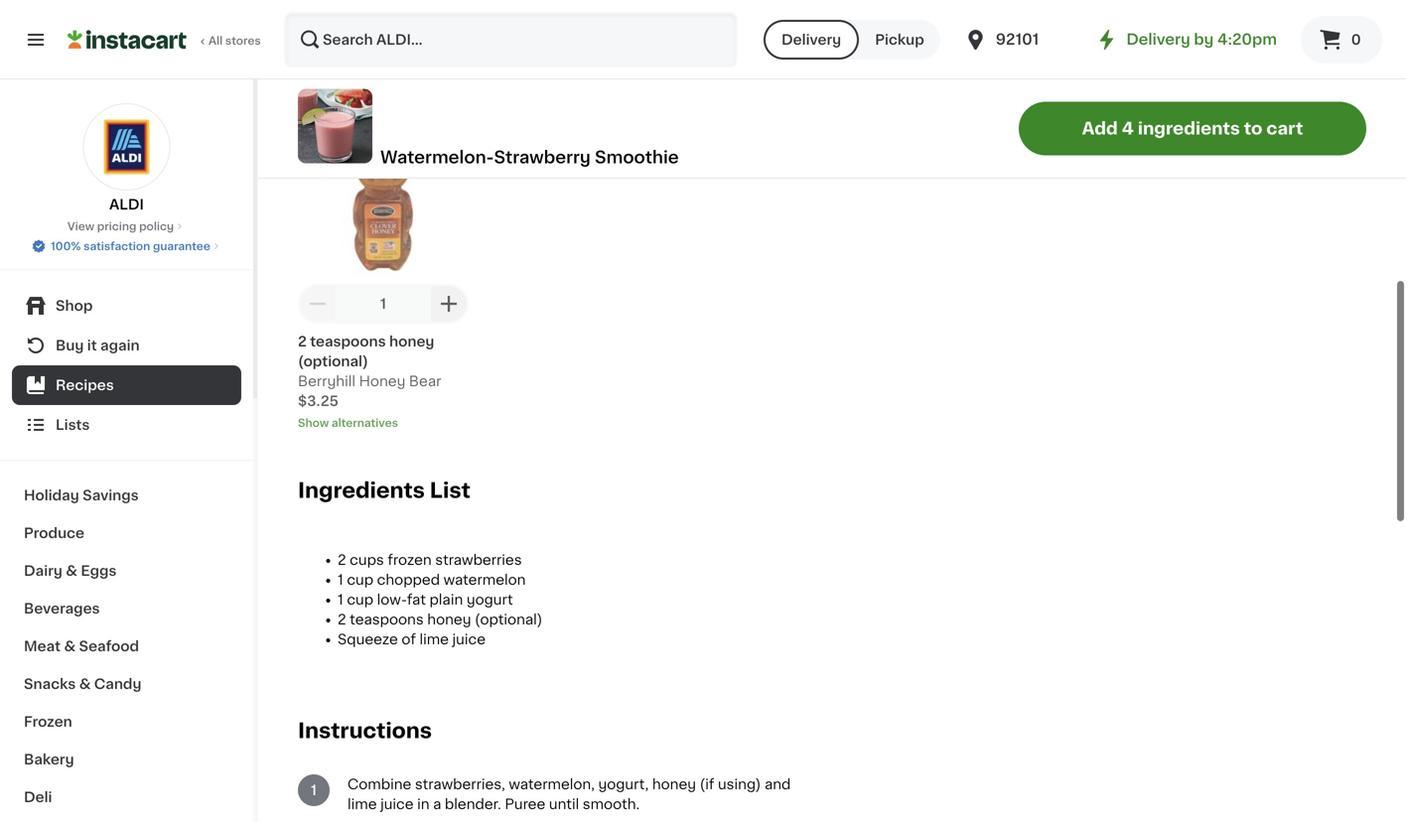 Task type: vqa. For each thing, say whether or not it's contained in the screenshot.
"Président Feta Crumbles with Mediterranean Herbs 6 oz"
no



Task type: describe. For each thing, give the bounding box(es) containing it.
juice inside "2 cups frozen strawberries 1 cup chopped watermelon 1 cup low-fat plain yogurt 2 teaspoons honey (optional) squeeze of lime juice"
[[453, 633, 486, 647]]

add 4 ingredients to cart
[[1082, 120, 1304, 137]]

smoothie
[[595, 149, 679, 166]]

delivery by 4:20pm
[[1127, 32, 1278, 47]]

aldi logo image
[[83, 103, 170, 191]]

juice inside combine strawberries, watermelon, yogurt, honey (if using) and lime juice in a blender. puree until smooth.
[[381, 798, 414, 811]]

list
[[430, 480, 471, 501]]

savings
[[83, 489, 139, 503]]

cups
[[350, 553, 384, 567]]

already
[[397, 35, 480, 56]]

bear
[[409, 374, 441, 388]]

& for meat
[[64, 640, 76, 654]]

lime inside "2 cups frozen strawberries 1 cup chopped watermelon 1 cup low-fat plain yogurt 2 teaspoons honey (optional) squeeze of lime juice"
[[420, 633, 449, 647]]

0 button
[[1301, 16, 1383, 64]]

snacks
[[24, 678, 76, 691]]

decrement quantity image
[[306, 292, 330, 316]]

puree
[[505, 798, 546, 811]]

stores
[[225, 35, 261, 46]]

beverages link
[[12, 590, 241, 628]]

show
[[298, 418, 329, 429]]

delivery for delivery
[[782, 33, 842, 47]]

watermelon-strawberry smoothie
[[380, 149, 679, 166]]

aldi
[[109, 198, 144, 212]]

1 cup from the top
[[347, 573, 374, 587]]

all stores link
[[68, 12, 262, 68]]

2 teaspoons honey (optional) berryhill honey bear $3.25 show alternatives
[[298, 335, 441, 429]]

all
[[209, 35, 223, 46]]

watermelon,
[[509, 778, 595, 792]]

$3.25
[[298, 394, 339, 408]]

recipes link
[[12, 366, 241, 405]]

plain
[[430, 593, 463, 607]]

2 vertical spatial 2
[[338, 613, 346, 627]]

teaspoons inside 2 teaspoons honey (optional) berryhill honey bear $3.25 show alternatives
[[310, 335, 386, 349]]

(if
[[700, 778, 715, 792]]

all stores
[[209, 35, 261, 46]]

until
[[549, 798, 579, 811]]

dairy & eggs
[[24, 564, 117, 578]]

by
[[1195, 32, 1214, 47]]

policy
[[139, 221, 174, 232]]

yogurt,
[[598, 778, 649, 792]]

instructions
[[298, 721, 432, 741]]

view
[[67, 221, 94, 232]]

holiday
[[24, 489, 79, 503]]

recipes
[[56, 378, 114, 392]]

product group
[[298, 105, 469, 431]]

& for snacks
[[79, 678, 91, 691]]

yogurt
[[467, 593, 513, 607]]

honey
[[359, 374, 406, 388]]

teaspoons inside "2 cups frozen strawberries 1 cup chopped watermelon 1 cup low-fat plain yogurt 2 teaspoons honey (optional) squeeze of lime juice"
[[350, 613, 424, 627]]

berryhill
[[298, 374, 356, 388]]

& for dairy
[[66, 564, 77, 578]]

fat
[[407, 593, 426, 607]]

watermelon-
[[380, 149, 494, 166]]

strawberries,
[[415, 778, 505, 792]]

view pricing policy
[[67, 221, 174, 232]]

(optional) inside 2 teaspoons honey (optional) berryhill honey bear $3.25 show alternatives
[[298, 355, 368, 368]]

0
[[1352, 33, 1362, 47]]

alternatives
[[332, 418, 398, 429]]

watermelon
[[444, 573, 526, 587]]

meat
[[24, 640, 61, 654]]

strawberry
[[494, 149, 591, 166]]

combine strawberries, watermelon, yogurt, honey (if using) and lime juice in a blender. puree until smooth.
[[348, 778, 791, 811]]

it
[[87, 339, 97, 353]]

honey inside combine strawberries, watermelon, yogurt, honey (if using) and lime juice in a blender. puree until smooth.
[[653, 778, 696, 792]]

a
[[433, 798, 441, 811]]

ingredients
[[298, 480, 425, 501]]

meat & seafood
[[24, 640, 139, 654]]

add 4 ingredients to cart button
[[1019, 102, 1367, 155]]

bakery
[[24, 753, 74, 767]]

delivery button
[[764, 20, 859, 60]]

buy it again
[[56, 339, 140, 353]]

deli link
[[12, 779, 241, 817]]

holiday savings link
[[12, 477, 241, 515]]

dairy
[[24, 564, 62, 578]]

dairy & eggs link
[[12, 552, 241, 590]]

100% satisfaction guarantee button
[[31, 234, 222, 254]]

snacks & candy link
[[12, 666, 241, 703]]

smooth.
[[583, 798, 640, 811]]

meat & seafood link
[[12, 628, 241, 666]]

instacart logo image
[[68, 28, 187, 52]]

using)
[[718, 778, 761, 792]]

holiday savings
[[24, 489, 139, 503]]

delivery for delivery by 4:20pm
[[1127, 32, 1191, 47]]



Task type: locate. For each thing, give the bounding box(es) containing it.
ingredients list
[[298, 480, 471, 501]]

& inside snacks & candy link
[[79, 678, 91, 691]]

0 vertical spatial honey
[[389, 335, 435, 349]]

juice
[[453, 633, 486, 647], [381, 798, 414, 811]]

2 for 2 cups frozen strawberries 1 cup chopped watermelon 1 cup low-fat plain yogurt 2 teaspoons honey (optional) squeeze of lime juice
[[338, 553, 346, 567]]

frozen link
[[12, 703, 241, 741]]

1 vertical spatial cup
[[347, 593, 374, 607]]

guarantee
[[153, 241, 210, 252]]

1 vertical spatial 2
[[338, 553, 346, 567]]

lists
[[56, 418, 90, 432]]

2 left cups
[[338, 553, 346, 567]]

cup
[[347, 573, 374, 587], [347, 593, 374, 607]]

0 vertical spatial juice
[[453, 633, 486, 647]]

show alternatives button
[[298, 415, 469, 431]]

&
[[66, 564, 77, 578], [64, 640, 76, 654], [79, 678, 91, 691]]

of
[[402, 633, 416, 647]]

add
[[1082, 120, 1118, 137]]

honey down plain
[[427, 613, 471, 627]]

buy
[[56, 339, 84, 353]]

1 horizontal spatial (optional)
[[475, 613, 543, 627]]

2 up squeeze
[[338, 613, 346, 627]]

0 vertical spatial teaspoons
[[310, 335, 386, 349]]

teaspoons up berryhill at the left of the page
[[310, 335, 386, 349]]

lime
[[420, 633, 449, 647], [348, 798, 377, 811]]

1 vertical spatial honey
[[427, 613, 471, 627]]

produce
[[24, 527, 84, 540]]

1 vertical spatial &
[[64, 640, 76, 654]]

delivery
[[1127, 32, 1191, 47], [782, 33, 842, 47]]

0 horizontal spatial juice
[[381, 798, 414, 811]]

aldi link
[[83, 103, 170, 215]]

shop
[[56, 299, 93, 313]]

0 vertical spatial lime
[[420, 633, 449, 647]]

you
[[298, 35, 339, 56]]

snacks & candy
[[24, 678, 142, 691]]

1
[[380, 297, 386, 311], [338, 573, 344, 587], [338, 593, 344, 607], [311, 784, 317, 798]]

delivery inside button
[[782, 33, 842, 47]]

lime right of
[[420, 633, 449, 647]]

combine
[[348, 778, 412, 792]]

& inside dairy & eggs "link"
[[66, 564, 77, 578]]

ingredients
[[1138, 120, 1241, 137]]

teaspoons down low-
[[350, 613, 424, 627]]

Search field
[[286, 14, 736, 66]]

92101 button
[[964, 12, 1084, 68]]

frozen
[[388, 553, 432, 567]]

deli
[[24, 791, 52, 805]]

produce link
[[12, 515, 241, 552]]

again
[[100, 339, 140, 353]]

honey inside 2 teaspoons honey (optional) berryhill honey bear $3.25 show alternatives
[[389, 335, 435, 349]]

have
[[485, 35, 538, 56]]

4
[[1122, 120, 1134, 137]]

None search field
[[284, 12, 738, 68]]

delivery left pickup
[[782, 33, 842, 47]]

honey
[[389, 335, 435, 349], [427, 613, 471, 627], [653, 778, 696, 792]]

1 vertical spatial lime
[[348, 798, 377, 811]]

(optional) inside "2 cups frozen strawberries 1 cup chopped watermelon 1 cup low-fat plain yogurt 2 teaspoons honey (optional) squeeze of lime juice"
[[475, 613, 543, 627]]

pickup
[[875, 33, 925, 47]]

1 inside product group
[[380, 297, 386, 311]]

100% satisfaction guarantee
[[51, 241, 210, 252]]

2 cup from the top
[[347, 593, 374, 607]]

juice down the yogurt
[[453, 633, 486, 647]]

satisfaction
[[84, 241, 150, 252]]

0 horizontal spatial (optional)
[[298, 355, 368, 368]]

0 vertical spatial &
[[66, 564, 77, 578]]

cup left low-
[[347, 593, 374, 607]]

beverages
[[24, 602, 100, 616]]

100%
[[51, 241, 81, 252]]

& inside the meat & seafood "link"
[[64, 640, 76, 654]]

teaspoons
[[310, 335, 386, 349], [350, 613, 424, 627]]

honey up bear
[[389, 335, 435, 349]]

0 horizontal spatial delivery
[[782, 33, 842, 47]]

cup down cups
[[347, 573, 374, 587]]

honey left (if
[[653, 778, 696, 792]]

1 horizontal spatial lime
[[420, 633, 449, 647]]

service type group
[[764, 20, 940, 60]]

1 vertical spatial juice
[[381, 798, 414, 811]]

1 horizontal spatial juice
[[453, 633, 486, 647]]

lime down combine
[[348, 798, 377, 811]]

seafood
[[79, 640, 139, 654]]

and
[[765, 778, 791, 792]]

shop link
[[12, 286, 241, 326]]

92101
[[996, 32, 1039, 47]]

bakery link
[[12, 741, 241, 779]]

frozen
[[24, 715, 72, 729]]

strawberries
[[435, 553, 522, 567]]

may
[[344, 35, 392, 56]]

lists link
[[12, 405, 241, 445]]

1 horizontal spatial delivery
[[1127, 32, 1191, 47]]

0 vertical spatial 2
[[298, 335, 307, 349]]

squeeze
[[338, 633, 398, 647]]

pricing
[[97, 221, 136, 232]]

candy
[[94, 678, 142, 691]]

1 vertical spatial (optional)
[[475, 613, 543, 627]]

2 for 2 teaspoons honey (optional) berryhill honey bear $3.25 show alternatives
[[298, 335, 307, 349]]

4:20pm
[[1218, 32, 1278, 47]]

0 horizontal spatial lime
[[348, 798, 377, 811]]

2 cups frozen strawberries 1 cup chopped watermelon 1 cup low-fat plain yogurt 2 teaspoons honey (optional) squeeze of lime juice
[[338, 553, 543, 647]]

honey inside "2 cups frozen strawberries 1 cup chopped watermelon 1 cup low-fat plain yogurt 2 teaspoons honey (optional) squeeze of lime juice"
[[427, 613, 471, 627]]

1 vertical spatial teaspoons
[[350, 613, 424, 627]]

(optional) up berryhill at the left of the page
[[298, 355, 368, 368]]

to
[[1245, 120, 1263, 137]]

2 vertical spatial &
[[79, 678, 91, 691]]

0 vertical spatial cup
[[347, 573, 374, 587]]

(optional)
[[298, 355, 368, 368], [475, 613, 543, 627]]

(optional) down the yogurt
[[475, 613, 543, 627]]

& right "meat"
[[64, 640, 76, 654]]

2 down decrement quantity image
[[298, 335, 307, 349]]

chopped
[[377, 573, 440, 587]]

pickup button
[[859, 20, 940, 60]]

buy it again link
[[12, 326, 241, 366]]

increment quantity image
[[437, 292, 461, 316]]

& left eggs
[[66, 564, 77, 578]]

juice left in
[[381, 798, 414, 811]]

view pricing policy link
[[67, 219, 186, 234]]

eggs
[[81, 564, 117, 578]]

2 inside 2 teaspoons honey (optional) berryhill honey bear $3.25 show alternatives
[[298, 335, 307, 349]]

cart
[[1267, 120, 1304, 137]]

delivery by 4:20pm link
[[1095, 28, 1278, 52]]

in
[[417, 798, 430, 811]]

0 vertical spatial (optional)
[[298, 355, 368, 368]]

2 vertical spatial honey
[[653, 778, 696, 792]]

delivery left by
[[1127, 32, 1191, 47]]

& left candy
[[79, 678, 91, 691]]

lime inside combine strawberries, watermelon, yogurt, honey (if using) and lime juice in a blender. puree until smooth.
[[348, 798, 377, 811]]

low-
[[377, 593, 407, 607]]



